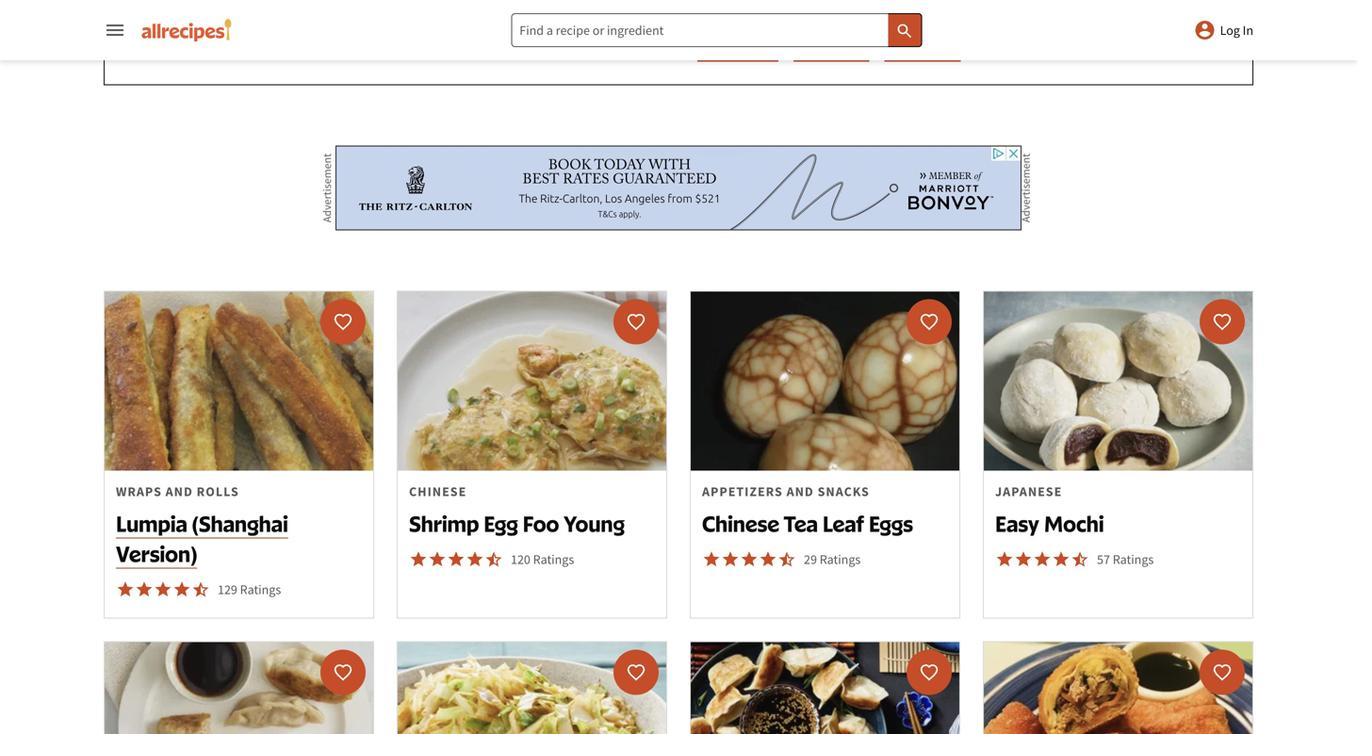 Task type: vqa. For each thing, say whether or not it's contained in the screenshot.
the low angle looking at a bowl full of stir-fried cabbage image
yes



Task type: describe. For each thing, give the bounding box(es) containing it.
shrimp egg foo young
[[409, 510, 625, 537]]

home image
[[141, 19, 232, 41]]

log in
[[1220, 22, 1253, 39]]

lumpia (shanghai version)
[[116, 510, 288, 567]]

chinese
[[702, 510, 779, 537]]

save recipe image for looking down at a plate of golden brown potstickers with one cut open to see inside filling, with a side of dipping sauce image
[[334, 663, 352, 682]]

an overhead view of chinese pork dumplings garnished with green onions, served with a dipping sauce. image
[[691, 642, 959, 734]]

120 ratings
[[511, 551, 574, 568]]

save recipe image for 'an overhead view of chinese pork dumplings garnished with green onions, served with a dipping sauce.' image
[[920, 663, 939, 682]]

57
[[1097, 551, 1110, 568]]

close up view of egg rolls with sauce on a blue plate image
[[984, 642, 1253, 734]]

120
[[511, 551, 530, 568]]

version)
[[116, 540, 197, 567]]

advertisement element
[[336, 146, 1022, 231]]

29
[[804, 551, 817, 568]]

account image
[[1194, 19, 1216, 41]]

meatloaf link
[[697, 28, 779, 62]]

egg
[[484, 510, 518, 537]]

save recipe image for shrimp egg foo young
[[627, 313, 646, 331]]

129 ratings
[[218, 581, 281, 598]]

star half image for leaf
[[778, 550, 796, 569]]

mochi
[[1044, 510, 1104, 537]]

log in banner
[[0, 0, 1357, 734]]

menu image
[[104, 19, 126, 41]]

129
[[218, 581, 237, 598]]

looking down at a plate of golden brown potstickers with one cut open to see inside filling, with a side of dipping sauce image
[[105, 642, 373, 734]]

search image
[[895, 21, 914, 40]]

overhead angle looking down at shrimp egg foo young, topped with chopped green onions image
[[398, 292, 666, 471]]

57 ratings
[[1097, 551, 1154, 568]]

save recipe image for close up images of a bowl with mochi with a red bean filling
[[1213, 313, 1232, 331]]

log
[[1220, 22, 1240, 39]]

29 ratings
[[804, 551, 861, 568]]

leaf
[[823, 510, 864, 537]]

ratings for tea
[[820, 551, 861, 568]]



Task type: locate. For each thing, give the bounding box(es) containing it.
easy
[[995, 510, 1039, 537]]

save recipe image for lumpia (shanghai version)
[[334, 313, 352, 331]]

search image
[[627, 8, 646, 27]]

star image
[[409, 550, 428, 569], [428, 550, 447, 569], [447, 550, 466, 569], [466, 550, 484, 569], [702, 550, 721, 569], [740, 550, 759, 569], [995, 550, 1014, 569], [1052, 550, 1071, 569], [135, 580, 154, 599]]

ratings right 120
[[533, 551, 574, 568]]

meatloaf
[[713, 36, 763, 53]]

star half image left 120
[[484, 550, 503, 569]]

shrimp
[[409, 510, 479, 537]]

healthy
[[900, 36, 946, 53]]

healthy link
[[885, 28, 961, 62]]

ratings for egg
[[533, 551, 574, 568]]

save recipe image
[[334, 313, 352, 331], [627, 313, 646, 331], [920, 313, 939, 331], [1213, 663, 1232, 682]]

save recipe image for low angle looking at a bowl full of stir-fried cabbage image
[[627, 663, 646, 682]]

ratings for (shanghai
[[240, 581, 281, 598]]

tea
[[784, 510, 818, 537]]

ratings
[[533, 551, 574, 568], [820, 551, 861, 568], [1113, 551, 1154, 568], [240, 581, 281, 598]]

young
[[564, 510, 625, 537]]

lumpia
[[116, 510, 187, 537]]

eggs
[[869, 510, 913, 537]]

cookies link
[[794, 28, 870, 62]]

star half image left 129 on the bottom of page
[[191, 580, 210, 599]]

log in link
[[1194, 19, 1253, 41]]

Find a recipe or ingredient text field
[[120, 0, 660, 39]]

ratings right 29
[[820, 551, 861, 568]]

save recipe image for chinese tea leaf eggs
[[920, 313, 939, 331]]

0 horizontal spatial star half image
[[191, 580, 210, 599]]

star image
[[721, 550, 740, 569], [759, 550, 778, 569], [1014, 550, 1033, 569], [1033, 550, 1052, 569], [116, 580, 135, 599], [154, 580, 172, 599], [172, 580, 191, 599]]

foo
[[523, 510, 559, 537]]

close up view of fried lumpia (shanghai version) on top of a paper towel image
[[105, 292, 373, 471]]

easy mochi
[[995, 510, 1104, 537]]

chinese tea leaf eggs
[[702, 510, 913, 537]]

ratings right 129 on the bottom of page
[[240, 581, 281, 598]]

(shanghai
[[192, 510, 288, 537]]

save recipe image
[[1213, 313, 1232, 331], [334, 663, 352, 682], [627, 663, 646, 682], [920, 663, 939, 682]]

star half image for version)
[[191, 580, 210, 599]]

close up images of a bowl with mochi with a red bean filling image
[[984, 292, 1253, 471]]

ratings for mochi
[[1113, 551, 1154, 568]]

star half image
[[1071, 550, 1090, 569]]

low angle looking at a bowl full of stir-fried cabbage image
[[398, 642, 666, 734]]

star half image
[[484, 550, 503, 569], [778, 550, 796, 569], [191, 580, 210, 599]]

1 horizontal spatial star half image
[[484, 550, 503, 569]]

2 horizontal spatial star half image
[[778, 550, 796, 569]]

star half image for foo
[[484, 550, 503, 569]]

star half image left 29
[[778, 550, 796, 569]]

Find a recipe or ingredient text field
[[511, 13, 922, 47]]

None search field
[[120, 0, 660, 39], [511, 13, 922, 47], [120, 0, 660, 39], [511, 13, 922, 47]]

ratings right 57
[[1113, 551, 1154, 568]]

cookies
[[809, 36, 855, 53]]

in
[[1243, 22, 1253, 39]]



